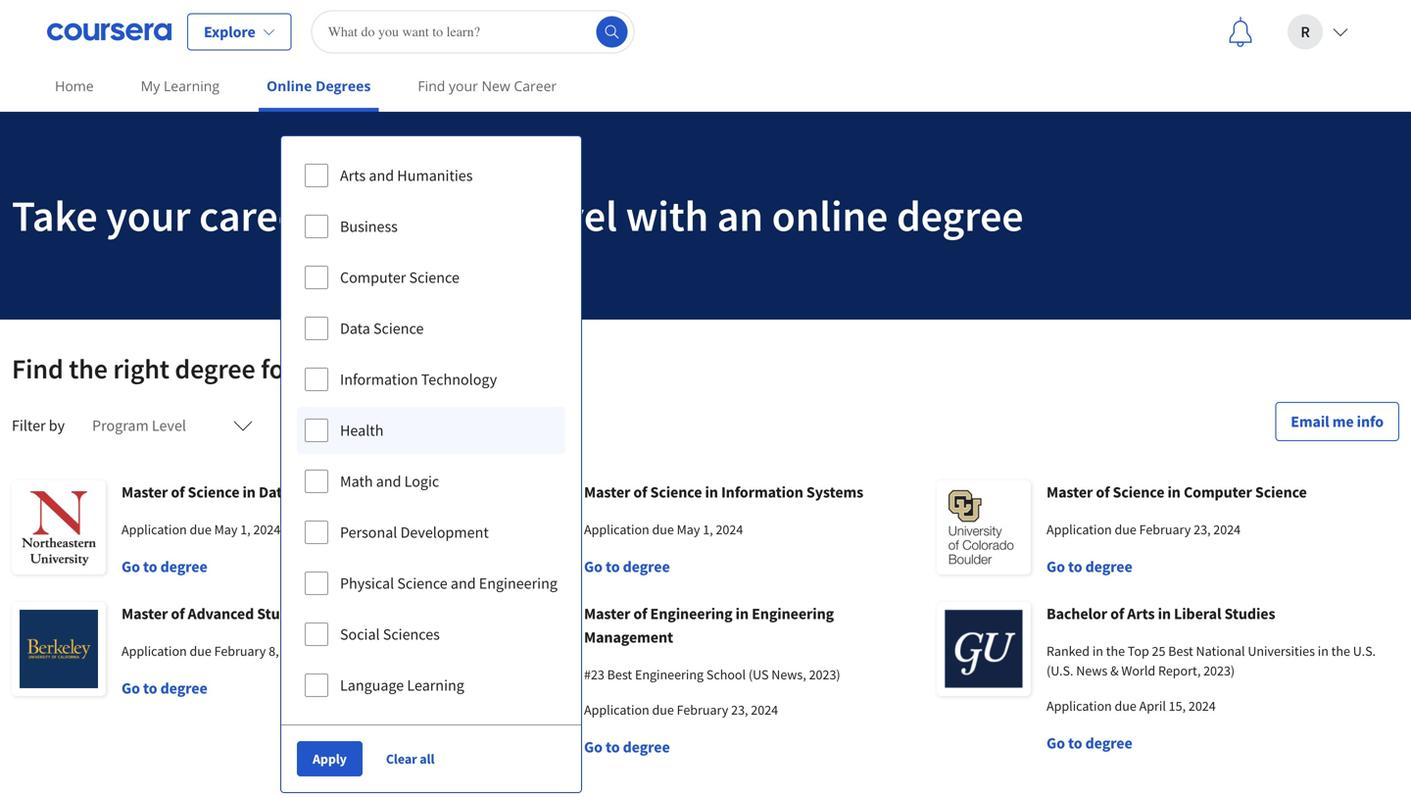 Task type: describe. For each thing, give the bounding box(es) containing it.
university of california, berkeley image
[[12, 602, 106, 696]]

due for information
[[652, 521, 674, 538]]

engineering up personal development
[[359, 482, 441, 502]]

go to degree for master of science in computer science
[[1047, 557, 1133, 577]]

school
[[707, 666, 746, 683]]

due down #23 best engineering school (us news, 2023)
[[652, 701, 674, 719]]

master of science in computer science
[[1047, 482, 1308, 502]]

application for master of science in information systems
[[584, 521, 650, 538]]

my
[[141, 76, 160, 95]]

find for find the right degree for you
[[12, 351, 63, 386]]

career
[[514, 76, 557, 95]]

news
[[1077, 662, 1108, 679]]

in inside "master of engineering in engineering management"
[[736, 604, 749, 624]]

master for master of engineering in engineering management
[[584, 604, 631, 624]]

email me info
[[1292, 412, 1384, 431]]

0 vertical spatial application due february 23, 2024
[[1047, 521, 1241, 538]]

your for new
[[449, 76, 478, 95]]

filter
[[12, 416, 46, 435]]

1 horizontal spatial 23,
[[1194, 521, 1211, 538]]

of for master of advanced study in engineering
[[171, 604, 185, 624]]

personal
[[340, 523, 397, 542]]

info
[[1358, 412, 1384, 431]]

computer inside options list list box
[[340, 268, 406, 287]]

email
[[1292, 412, 1330, 431]]

study
[[257, 604, 297, 624]]

math and logic
[[340, 472, 439, 491]]

new
[[482, 76, 511, 95]]

for
[[261, 351, 294, 386]]

go for master of science in data analytics engineering
[[122, 557, 140, 577]]

news,
[[772, 666, 807, 683]]

arts and humanities
[[340, 166, 473, 185]]

application due april 15, 2024
[[1047, 697, 1216, 715]]

application due may 1, 2024 for information
[[584, 521, 743, 538]]

february for advanced
[[214, 642, 266, 660]]

go for master of science in information systems
[[584, 557, 603, 577]]

go to degree for master of advanced study in engineering
[[122, 678, 207, 698]]

engineering up #23 best engineering school (us news, 2023)
[[651, 604, 733, 624]]

due left april
[[1115, 697, 1137, 715]]

top
[[1128, 642, 1150, 660]]

master of science in information systems
[[584, 482, 864, 502]]

application due february 8, 2024
[[122, 642, 309, 660]]

analytics
[[293, 482, 356, 502]]

options list list box
[[281, 136, 581, 725]]

and for humanities
[[369, 166, 394, 185]]

physical
[[340, 574, 394, 593]]

degrees
[[316, 76, 371, 95]]

take
[[12, 188, 98, 243]]

2024 right 15,
[[1189, 697, 1216, 715]]

clear all
[[386, 750, 435, 768]]

8,
[[269, 642, 279, 660]]

level
[[530, 188, 618, 243]]

career
[[199, 188, 316, 243]]

learning for my learning
[[164, 76, 220, 95]]

engineering inside options list list box
[[479, 574, 558, 593]]

february for science
[[1140, 521, 1192, 538]]

0 horizontal spatial application due february 23, 2024
[[584, 701, 779, 719]]

online
[[267, 76, 312, 95]]

#23 best engineering school (us news, 2023)
[[584, 666, 841, 683]]

liberal
[[1175, 604, 1222, 624]]

due for in
[[190, 642, 212, 660]]

arts inside options list list box
[[340, 166, 366, 185]]

(u.s.
[[1047, 662, 1074, 679]]

world
[[1122, 662, 1156, 679]]

1 horizontal spatial information
[[722, 482, 804, 502]]

bachelor
[[1047, 604, 1108, 624]]

of for master of engineering in engineering management
[[634, 604, 648, 624]]

apply button
[[297, 741, 363, 777]]

all
[[420, 750, 435, 768]]

application for master of science in data analytics engineering
[[122, 521, 187, 538]]

home
[[55, 76, 94, 95]]

business
[[340, 217, 398, 236]]

go to degree for master of science in data analytics engineering
[[122, 557, 207, 577]]

1, for information
[[703, 521, 713, 538]]

information inside options list list box
[[340, 370, 418, 389]]

computer science
[[340, 268, 460, 287]]

my learning
[[141, 76, 220, 95]]

find your new career
[[418, 76, 557, 95]]

ranked in the top 25 best national universities in the u.s. (u.s. news & world report, 2023)
[[1047, 642, 1377, 679]]

u.s.
[[1354, 642, 1377, 660]]

national
[[1197, 642, 1246, 660]]

social sciences
[[340, 625, 440, 644]]

you
[[300, 351, 343, 386]]

engineering up social
[[316, 604, 399, 624]]

bachelor of arts in liberal studies
[[1047, 604, 1276, 624]]

due for data
[[190, 521, 212, 538]]

clear
[[386, 750, 417, 768]]

northeastern university image for master of science in data analytics engineering
[[12, 480, 106, 575]]

&
[[1111, 662, 1119, 679]]

1 horizontal spatial february
[[677, 701, 729, 719]]

subject
[[292, 416, 342, 435]]

universities
[[1248, 642, 1316, 660]]

learning for language learning
[[407, 676, 465, 695]]

email me info button
[[1276, 402, 1400, 441]]

clear all button
[[378, 741, 443, 777]]

2024 for computer
[[1214, 521, 1241, 538]]

math
[[340, 472, 373, 491]]

master of advanced study in engineering
[[122, 604, 399, 624]]

coursera image
[[47, 16, 172, 48]]

online degrees link
[[259, 64, 379, 112]]



Task type: locate. For each thing, give the bounding box(es) containing it.
1,
[[240, 521, 251, 538], [703, 521, 713, 538]]

2024 down master of science in computer science at right bottom
[[1214, 521, 1241, 538]]

learning inside my learning link
[[164, 76, 220, 95]]

0 vertical spatial your
[[449, 76, 478, 95]]

0 horizontal spatial 23,
[[732, 701, 749, 719]]

may for information
[[677, 521, 700, 538]]

1 vertical spatial computer
[[1184, 482, 1253, 502]]

next
[[441, 188, 521, 243]]

due for computer
[[1115, 521, 1137, 538]]

1 horizontal spatial your
[[449, 76, 478, 95]]

subject button
[[280, 402, 420, 449]]

humanities
[[397, 166, 473, 185]]

2024
[[253, 521, 281, 538], [716, 521, 743, 538], [1214, 521, 1241, 538], [282, 642, 309, 660], [1189, 697, 1216, 715], [751, 701, 779, 719]]

best
[[1169, 642, 1194, 660], [608, 666, 633, 683]]

me
[[1333, 412, 1355, 431]]

february
[[1140, 521, 1192, 538], [214, 642, 266, 660], [677, 701, 729, 719]]

the left right
[[69, 351, 108, 386]]

online degrees
[[267, 76, 371, 95]]

information down data science
[[340, 370, 418, 389]]

None search field
[[311, 10, 635, 53]]

go to degree for master of science in information systems
[[584, 557, 670, 577]]

master for master of advanced study in engineering
[[122, 604, 168, 624]]

your right take at the left
[[106, 188, 191, 243]]

university of colorado boulder image
[[937, 480, 1031, 575]]

engineering up news,
[[752, 604, 834, 624]]

by
[[49, 416, 65, 435]]

go to degree up the advanced
[[122, 557, 207, 577]]

2024 right 8,
[[282, 642, 309, 660]]

of inside "master of engineering in engineering management"
[[634, 604, 648, 624]]

to
[[324, 188, 363, 243], [143, 557, 157, 577], [606, 557, 620, 577], [1069, 557, 1083, 577], [143, 678, 157, 698], [1069, 733, 1083, 753], [606, 737, 620, 757]]

technology
[[421, 370, 497, 389]]

1 may from the left
[[214, 521, 238, 538]]

the up &
[[1107, 642, 1126, 660]]

learning inside options list list box
[[407, 676, 465, 695]]

2023) inside ranked in the top 25 best national universities in the u.s. (u.s. news & world report, 2023)
[[1204, 662, 1236, 679]]

language
[[340, 676, 404, 695]]

0 vertical spatial data
[[340, 319, 370, 338]]

0 vertical spatial learning
[[164, 76, 220, 95]]

go to degree down application due april 15, 2024
[[1047, 733, 1133, 753]]

2 vertical spatial and
[[451, 574, 476, 593]]

the down arts and humanities
[[371, 188, 433, 243]]

go to degree down application due february 8, 2024
[[122, 678, 207, 698]]

engineering down development
[[479, 574, 558, 593]]

and up "business"
[[369, 166, 394, 185]]

personal development
[[340, 523, 489, 542]]

development
[[401, 523, 489, 542]]

apply
[[313, 750, 347, 768]]

sciences
[[383, 625, 440, 644]]

1 vertical spatial learning
[[407, 676, 465, 695]]

1 horizontal spatial data
[[340, 319, 370, 338]]

health
[[340, 421, 384, 440]]

and right math
[[376, 472, 401, 491]]

online
[[772, 188, 889, 243]]

1 horizontal spatial learning
[[407, 676, 465, 695]]

information left systems
[[722, 482, 804, 502]]

of for master of science in data analytics engineering
[[171, 482, 185, 502]]

0 horizontal spatial data
[[259, 482, 290, 502]]

application due may 1, 2024 up the advanced
[[122, 521, 281, 538]]

2 vertical spatial february
[[677, 701, 729, 719]]

master inside "master of engineering in engineering management"
[[584, 604, 631, 624]]

data inside options list list box
[[340, 319, 370, 338]]

find your new career link
[[410, 64, 565, 108]]

1 horizontal spatial may
[[677, 521, 700, 538]]

0 vertical spatial arts
[[340, 166, 366, 185]]

0 horizontal spatial find
[[12, 351, 63, 386]]

go for master of advanced study in engineering
[[122, 678, 140, 698]]

due up the advanced
[[190, 521, 212, 538]]

best inside ranked in the top 25 best national universities in the u.s. (u.s. news & world report, 2023)
[[1169, 642, 1194, 660]]

1 horizontal spatial find
[[418, 76, 445, 95]]

may
[[214, 521, 238, 538], [677, 521, 700, 538]]

1 vertical spatial find
[[12, 351, 63, 386]]

arts up top
[[1128, 604, 1155, 624]]

2023) right news,
[[809, 666, 841, 683]]

your left new
[[449, 76, 478, 95]]

0 vertical spatial 23,
[[1194, 521, 1211, 538]]

ranked
[[1047, 642, 1090, 660]]

go to degree down #23
[[584, 737, 670, 757]]

master for master of science in information systems
[[584, 482, 631, 502]]

learning down sciences
[[407, 676, 465, 695]]

0 vertical spatial best
[[1169, 642, 1194, 660]]

find up filter by
[[12, 351, 63, 386]]

logic
[[405, 472, 439, 491]]

0 vertical spatial february
[[1140, 521, 1192, 538]]

application due february 23, 2024 down #23 best engineering school (us news, 2023)
[[584, 701, 779, 719]]

find
[[418, 76, 445, 95], [12, 351, 63, 386]]

1, for data
[[240, 521, 251, 538]]

0 horizontal spatial arts
[[340, 166, 366, 185]]

systems
[[807, 482, 864, 502]]

find for find your new career
[[418, 76, 445, 95]]

the left u.s.
[[1332, 642, 1351, 660]]

and for logic
[[376, 472, 401, 491]]

home link
[[47, 64, 102, 108]]

23, down school
[[732, 701, 749, 719]]

actions toolbar
[[281, 725, 581, 792]]

0 horizontal spatial best
[[608, 666, 633, 683]]

data science
[[340, 319, 424, 338]]

0 horizontal spatial 2023)
[[809, 666, 841, 683]]

master of engineering in engineering management
[[584, 604, 834, 647]]

0 horizontal spatial information
[[340, 370, 418, 389]]

1 vertical spatial data
[[259, 482, 290, 502]]

1 vertical spatial your
[[106, 188, 191, 243]]

2 may from the left
[[677, 521, 700, 538]]

0 horizontal spatial february
[[214, 642, 266, 660]]

1, down the master of science in information systems
[[703, 521, 713, 538]]

go
[[122, 557, 140, 577], [584, 557, 603, 577], [1047, 557, 1066, 577], [122, 678, 140, 698], [1047, 733, 1066, 753], [584, 737, 603, 757]]

2024 down master of science in data analytics engineering
[[253, 521, 281, 538]]

may for data
[[214, 521, 238, 538]]

report,
[[1159, 662, 1201, 679]]

1 horizontal spatial 1,
[[703, 521, 713, 538]]

0 horizontal spatial application due may 1, 2024
[[122, 521, 281, 538]]

1 vertical spatial application due february 23, 2024
[[584, 701, 779, 719]]

0 horizontal spatial learning
[[164, 76, 220, 95]]

arts
[[340, 166, 366, 185], [1128, 604, 1155, 624]]

due down master of science in computer science at right bottom
[[1115, 521, 1137, 538]]

2024 down the master of science in information systems
[[716, 521, 743, 538]]

(us
[[749, 666, 769, 683]]

filter by
[[12, 416, 65, 435]]

may down master of science in data analytics engineering
[[214, 521, 238, 538]]

of for master of science in information systems
[[634, 482, 648, 502]]

right
[[113, 351, 170, 386]]

language learning
[[340, 676, 465, 695]]

application for master of advanced study in engineering
[[122, 642, 187, 660]]

0 horizontal spatial computer
[[340, 268, 406, 287]]

february down master of science in computer science at right bottom
[[1140, 521, 1192, 538]]

go to degree
[[122, 557, 207, 577], [584, 557, 670, 577], [1047, 557, 1133, 577], [122, 678, 207, 698], [1047, 733, 1133, 753], [584, 737, 670, 757]]

application due may 1, 2024
[[122, 521, 281, 538], [584, 521, 743, 538]]

2 horizontal spatial february
[[1140, 521, 1192, 538]]

1 horizontal spatial application due may 1, 2024
[[584, 521, 743, 538]]

15,
[[1169, 697, 1186, 715]]

1 application due may 1, 2024 from the left
[[122, 521, 281, 538]]

and down development
[[451, 574, 476, 593]]

1 horizontal spatial northeastern university image
[[475, 480, 569, 575]]

0 horizontal spatial 1,
[[240, 521, 251, 538]]

23, down master of science in computer science at right bottom
[[1194, 521, 1211, 538]]

0 horizontal spatial your
[[106, 188, 191, 243]]

go for master of science in computer science
[[1047, 557, 1066, 577]]

application due february 23, 2024 down master of science in computer science at right bottom
[[1047, 521, 1241, 538]]

february down #23 best engineering school (us news, 2023)
[[677, 701, 729, 719]]

2024 for information
[[716, 521, 743, 538]]

master for master of science in data analytics engineering
[[122, 482, 168, 502]]

#23
[[584, 666, 605, 683]]

advanced
[[188, 604, 254, 624]]

application
[[122, 521, 187, 538], [584, 521, 650, 538], [1047, 521, 1113, 538], [122, 642, 187, 660], [1047, 697, 1113, 715], [584, 701, 650, 719]]

2 1, from the left
[[703, 521, 713, 538]]

1 vertical spatial and
[[376, 472, 401, 491]]

due
[[190, 521, 212, 538], [652, 521, 674, 538], [1115, 521, 1137, 538], [190, 642, 212, 660], [1115, 697, 1137, 715], [652, 701, 674, 719]]

1 1, from the left
[[240, 521, 251, 538]]

best up report,
[[1169, 642, 1194, 660]]

1 vertical spatial 23,
[[732, 701, 749, 719]]

0 vertical spatial information
[[340, 370, 418, 389]]

april
[[1140, 697, 1167, 715]]

find left new
[[418, 76, 445, 95]]

2024 for data
[[253, 521, 281, 538]]

due down the advanced
[[190, 642, 212, 660]]

management
[[584, 627, 674, 647]]

with
[[626, 188, 709, 243]]

of
[[171, 482, 185, 502], [634, 482, 648, 502], [1097, 482, 1110, 502], [171, 604, 185, 624], [634, 604, 648, 624], [1111, 604, 1125, 624]]

engineering down the 'management'
[[635, 666, 704, 683]]

information technology
[[340, 370, 497, 389]]

georgetown university image
[[937, 602, 1031, 696]]

0 vertical spatial and
[[369, 166, 394, 185]]

2023)
[[1204, 662, 1236, 679], [809, 666, 841, 683]]

1 horizontal spatial 2023)
[[1204, 662, 1236, 679]]

find the right degree for you
[[12, 351, 343, 386]]

data left analytics
[[259, 482, 290, 502]]

25
[[1153, 642, 1166, 660]]

take your career to the next level with an online degree
[[12, 188, 1024, 243]]

social
[[340, 625, 380, 644]]

of for bachelor of arts in liberal studies
[[1111, 604, 1125, 624]]

1, down master of science in data analytics engineering
[[240, 521, 251, 538]]

of for master of science in computer science
[[1097, 482, 1110, 502]]

studies
[[1225, 604, 1276, 624]]

best right #23
[[608, 666, 633, 683]]

the
[[371, 188, 433, 243], [69, 351, 108, 386], [1107, 642, 1126, 660], [1332, 642, 1351, 660]]

0 horizontal spatial northeastern university image
[[12, 480, 106, 575]]

due down the master of science in information systems
[[652, 521, 674, 538]]

2024 for in
[[282, 642, 309, 660]]

your for career
[[106, 188, 191, 243]]

master of science in data analytics engineering
[[122, 482, 441, 502]]

1 horizontal spatial application due february 23, 2024
[[1047, 521, 1241, 538]]

data
[[340, 319, 370, 338], [259, 482, 290, 502]]

2 application due may 1, 2024 from the left
[[584, 521, 743, 538]]

northeastern university image for master of science in information systems
[[475, 480, 569, 575]]

master for master of science in computer science
[[1047, 482, 1093, 502]]

1 vertical spatial best
[[608, 666, 633, 683]]

physical science and engineering
[[340, 574, 558, 593]]

go to degree up the 'management'
[[584, 557, 670, 577]]

application due may 1, 2024 for data
[[122, 521, 281, 538]]

northeastern university image
[[12, 480, 106, 575], [475, 480, 569, 575]]

0 horizontal spatial may
[[214, 521, 238, 538]]

may down the master of science in information systems
[[677, 521, 700, 538]]

application due may 1, 2024 down the master of science in information systems
[[584, 521, 743, 538]]

1 vertical spatial february
[[214, 642, 266, 660]]

my learning link
[[133, 64, 227, 108]]

learning right my
[[164, 76, 220, 95]]

an
[[717, 188, 764, 243]]

application for master of science in computer science
[[1047, 521, 1113, 538]]

science
[[409, 268, 460, 287], [374, 319, 424, 338], [188, 482, 240, 502], [651, 482, 702, 502], [1113, 482, 1165, 502], [1256, 482, 1308, 502], [397, 574, 448, 593]]

application due february 23, 2024
[[1047, 521, 1241, 538], [584, 701, 779, 719]]

0 vertical spatial computer
[[340, 268, 406, 287]]

0 vertical spatial find
[[418, 76, 445, 95]]

1 vertical spatial information
[[722, 482, 804, 502]]

1 northeastern university image from the left
[[12, 480, 106, 575]]

february left 8,
[[214, 642, 266, 660]]

2 northeastern university image from the left
[[475, 480, 569, 575]]

1 horizontal spatial best
[[1169, 642, 1194, 660]]

1 horizontal spatial computer
[[1184, 482, 1253, 502]]

go to degree up bachelor
[[1047, 557, 1133, 577]]

2024 down (us
[[751, 701, 779, 719]]

arts up "business"
[[340, 166, 366, 185]]

master
[[122, 482, 168, 502], [584, 482, 631, 502], [1047, 482, 1093, 502], [122, 604, 168, 624], [584, 604, 631, 624]]

data up you
[[340, 319, 370, 338]]

1 vertical spatial arts
[[1128, 604, 1155, 624]]

1 horizontal spatial arts
[[1128, 604, 1155, 624]]

2023) down national
[[1204, 662, 1236, 679]]



Task type: vqa. For each thing, say whether or not it's contained in the screenshot.
topmost DATA
yes



